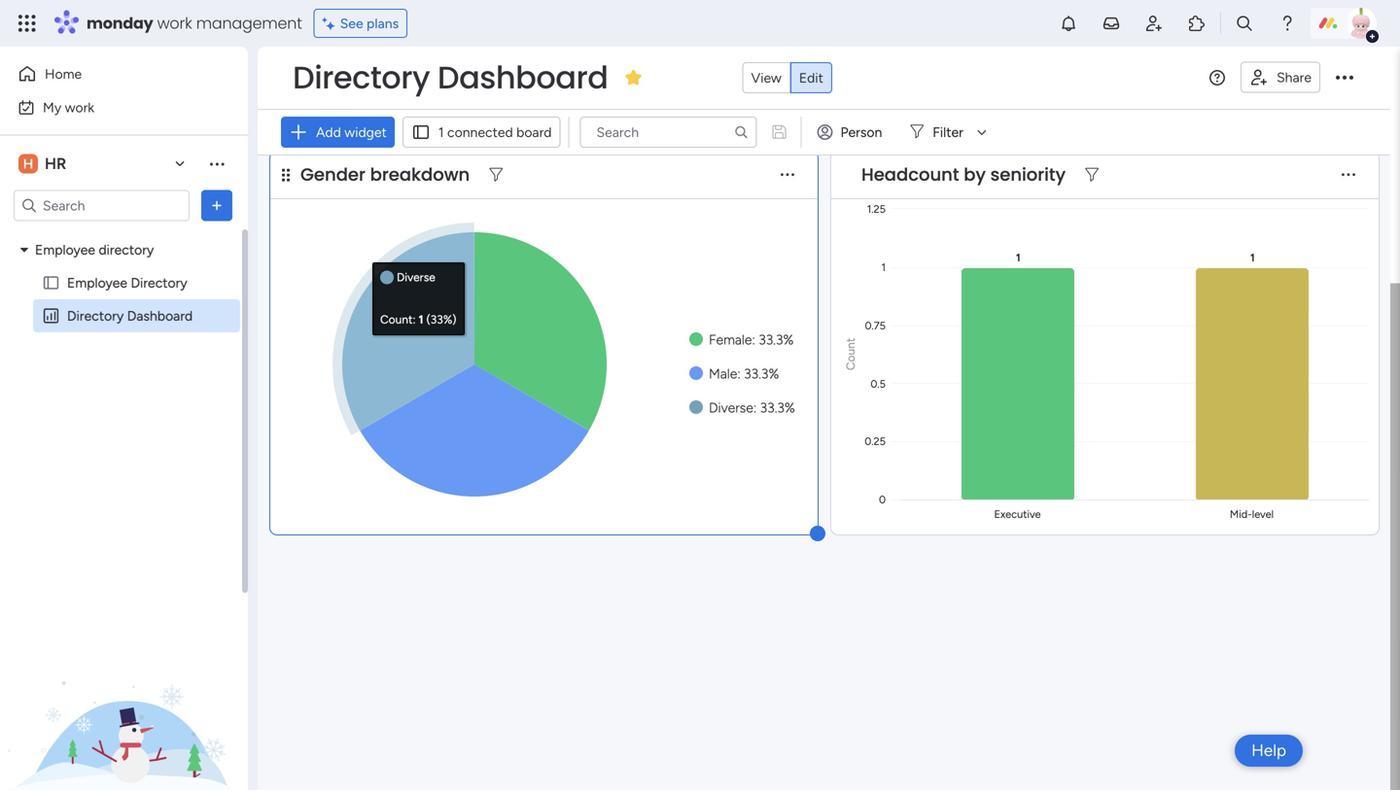 Task type: locate. For each thing, give the bounding box(es) containing it.
1 horizontal spatial work
[[157, 12, 192, 34]]

work right monday
[[157, 12, 192, 34]]

0 vertical spatial 33.3%
[[759, 332, 794, 348]]

Directory Dashboard field
[[288, 56, 613, 99]]

0 vertical spatial directory
[[293, 56, 430, 99]]

0 horizontal spatial directory
[[67, 308, 124, 324]]

:
[[752, 332, 755, 348], [738, 366, 741, 382], [754, 400, 757, 416]]

remove from favorites image
[[624, 68, 643, 87]]

options image
[[207, 196, 227, 215]]

33.3% up "diverse : 33.3%"
[[744, 366, 779, 382]]

1 vertical spatial directory dashboard
[[67, 308, 193, 324]]

directory
[[99, 242, 154, 258]]

directory dashboard banner
[[258, 47, 1391, 156]]

work right my
[[65, 99, 94, 116]]

v2 funnel image
[[1086, 168, 1099, 182]]

directory down the directory
[[131, 275, 187, 291]]

edit
[[799, 70, 824, 86]]

directory down "see plans" 'button'
[[293, 56, 430, 99]]

dashboard up board on the left of the page
[[438, 56, 608, 99]]

directory right public dashboard image
[[67, 308, 124, 324]]

apps image
[[1188, 14, 1207, 33]]

0 horizontal spatial work
[[65, 99, 94, 116]]

list box
[[0, 230, 248, 595]]

option
[[0, 232, 248, 236]]

display modes group
[[743, 62, 832, 93]]

workspace options image
[[207, 154, 227, 173]]

help image
[[1278, 14, 1297, 33]]

help button
[[1235, 735, 1303, 767]]

view button
[[743, 62, 791, 93]]

workspace selection element
[[18, 152, 69, 176]]

add widget button
[[281, 117, 395, 148]]

directory
[[293, 56, 430, 99], [131, 275, 187, 291], [67, 308, 124, 324]]

33.3%
[[759, 332, 794, 348], [744, 366, 779, 382], [760, 400, 795, 416]]

1 vertical spatial 33.3%
[[744, 366, 779, 382]]

gender breakdown
[[301, 162, 470, 187]]

diverse
[[709, 400, 754, 416]]

employee up public board image
[[35, 242, 95, 258]]

2 vertical spatial :
[[754, 400, 757, 416]]

employee down employee directory
[[67, 275, 127, 291]]

dashboard down employee directory
[[127, 308, 193, 324]]

search image
[[734, 124, 749, 140]]

arrow down image
[[970, 121, 994, 144]]

: up diverse
[[738, 366, 741, 382]]

lottie animation image
[[0, 594, 248, 791]]

2 horizontal spatial directory
[[293, 56, 430, 99]]

: for diverse
[[754, 400, 757, 416]]

public dashboard image
[[42, 307, 60, 325]]

filter
[[933, 124, 964, 141]]

33.3% for female : 33.3%
[[759, 332, 794, 348]]

33.3% right diverse
[[760, 400, 795, 416]]

monday work management
[[87, 12, 302, 34]]

lottie animation element
[[0, 594, 248, 791]]

: up male : 33.3%
[[752, 332, 755, 348]]

monday
[[87, 12, 153, 34]]

1 vertical spatial work
[[65, 99, 94, 116]]

1 horizontal spatial dashboard
[[438, 56, 608, 99]]

employee directory
[[35, 242, 154, 258]]

1 vertical spatial dashboard
[[127, 308, 193, 324]]

0 vertical spatial directory dashboard
[[293, 56, 608, 99]]

0 vertical spatial employee
[[35, 242, 95, 258]]

work inside button
[[65, 99, 94, 116]]

my work button
[[12, 92, 209, 123]]

work
[[157, 12, 192, 34], [65, 99, 94, 116]]

1 horizontal spatial directory dashboard
[[293, 56, 608, 99]]

h
[[23, 156, 33, 172]]

employee for employee directory
[[35, 242, 95, 258]]

widget
[[345, 124, 387, 141]]

directory dashboard
[[293, 56, 608, 99], [67, 308, 193, 324]]

1 vertical spatial directory
[[131, 275, 187, 291]]

notifications image
[[1059, 14, 1079, 33]]

None search field
[[580, 117, 757, 148]]

gender
[[301, 162, 366, 187]]

home
[[45, 66, 82, 82]]

2 vertical spatial 33.3%
[[760, 400, 795, 416]]

board
[[517, 124, 552, 141]]

dashboard inside list box
[[127, 308, 193, 324]]

1 vertical spatial employee
[[67, 275, 127, 291]]

: down male : 33.3%
[[754, 400, 757, 416]]

employee
[[35, 242, 95, 258], [67, 275, 127, 291]]

directory dashboard down employee directory
[[67, 308, 193, 324]]

directory inside 'banner'
[[293, 56, 430, 99]]

see plans button
[[314, 9, 408, 38]]

0 vertical spatial :
[[752, 332, 755, 348]]

33.3% right female
[[759, 332, 794, 348]]

1 vertical spatial :
[[738, 366, 741, 382]]

1 connected board
[[438, 124, 552, 141]]

0 vertical spatial work
[[157, 12, 192, 34]]

0 vertical spatial dashboard
[[438, 56, 608, 99]]

more dots image
[[781, 168, 795, 182]]

person button
[[810, 117, 894, 148]]

directory dashboard up 1
[[293, 56, 608, 99]]

0 horizontal spatial dashboard
[[127, 308, 193, 324]]

dashboard
[[438, 56, 608, 99], [127, 308, 193, 324]]



Task type: vqa. For each thing, say whether or not it's contained in the screenshot.
the Email
no



Task type: describe. For each thing, give the bounding box(es) containing it.
female
[[709, 332, 752, 348]]

see
[[340, 15, 363, 32]]

by
[[964, 162, 986, 187]]

diverse : 33.3%
[[709, 400, 795, 416]]

hr
[[45, 155, 66, 173]]

headcount
[[862, 162, 960, 187]]

: for male
[[738, 366, 741, 382]]

employee for employee directory
[[67, 275, 127, 291]]

Search in workspace field
[[41, 195, 162, 217]]

invite members image
[[1145, 14, 1164, 33]]

dashboard inside 'banner'
[[438, 56, 608, 99]]

0 horizontal spatial directory dashboard
[[67, 308, 193, 324]]

male : 33.3%
[[709, 366, 779, 382]]

caret down image
[[20, 243, 28, 257]]

Filter dashboard by text search field
[[580, 117, 757, 148]]

more dots image
[[1342, 168, 1356, 182]]

ruby anderson image
[[1346, 8, 1377, 39]]

workspace image
[[18, 153, 38, 175]]

female : 33.3%
[[709, 332, 794, 348]]

1 horizontal spatial directory
[[131, 275, 187, 291]]

1 connected board button
[[402, 117, 561, 148]]

work for monday
[[157, 12, 192, 34]]

my work
[[43, 99, 94, 116]]

add
[[316, 124, 341, 141]]

list box containing employee directory
[[0, 230, 248, 595]]

share button
[[1241, 62, 1321, 93]]

33.3% for male : 33.3%
[[744, 366, 779, 382]]

seniority
[[991, 162, 1066, 187]]

filter button
[[902, 117, 994, 148]]

2 vertical spatial directory
[[67, 308, 124, 324]]

directory dashboard inside 'banner'
[[293, 56, 608, 99]]

see plans
[[340, 15, 399, 32]]

male
[[709, 366, 738, 382]]

work for my
[[65, 99, 94, 116]]

more options image
[[1336, 69, 1354, 87]]

headcount by seniority
[[862, 162, 1066, 187]]

1
[[438, 124, 444, 141]]

v2 funnel image
[[490, 168, 503, 182]]

breakdown
[[370, 162, 470, 187]]

home button
[[12, 58, 209, 89]]

share
[[1277, 69, 1312, 86]]

menu image
[[1210, 70, 1226, 86]]

connected
[[447, 124, 513, 141]]

inbox image
[[1102, 14, 1121, 33]]

public board image
[[42, 274, 60, 292]]

person
[[841, 124, 882, 141]]

edit button
[[791, 62, 832, 93]]

search everything image
[[1235, 14, 1255, 33]]

my
[[43, 99, 61, 116]]

help
[[1252, 741, 1287, 761]]

view
[[751, 70, 782, 86]]

management
[[196, 12, 302, 34]]

: for female
[[752, 332, 755, 348]]

select product image
[[18, 14, 37, 33]]

plans
[[367, 15, 399, 32]]

employee directory
[[67, 275, 187, 291]]

33.3% for diverse : 33.3%
[[760, 400, 795, 416]]

add widget
[[316, 124, 387, 141]]

dapulse drag handle 3 image
[[282, 168, 290, 182]]



